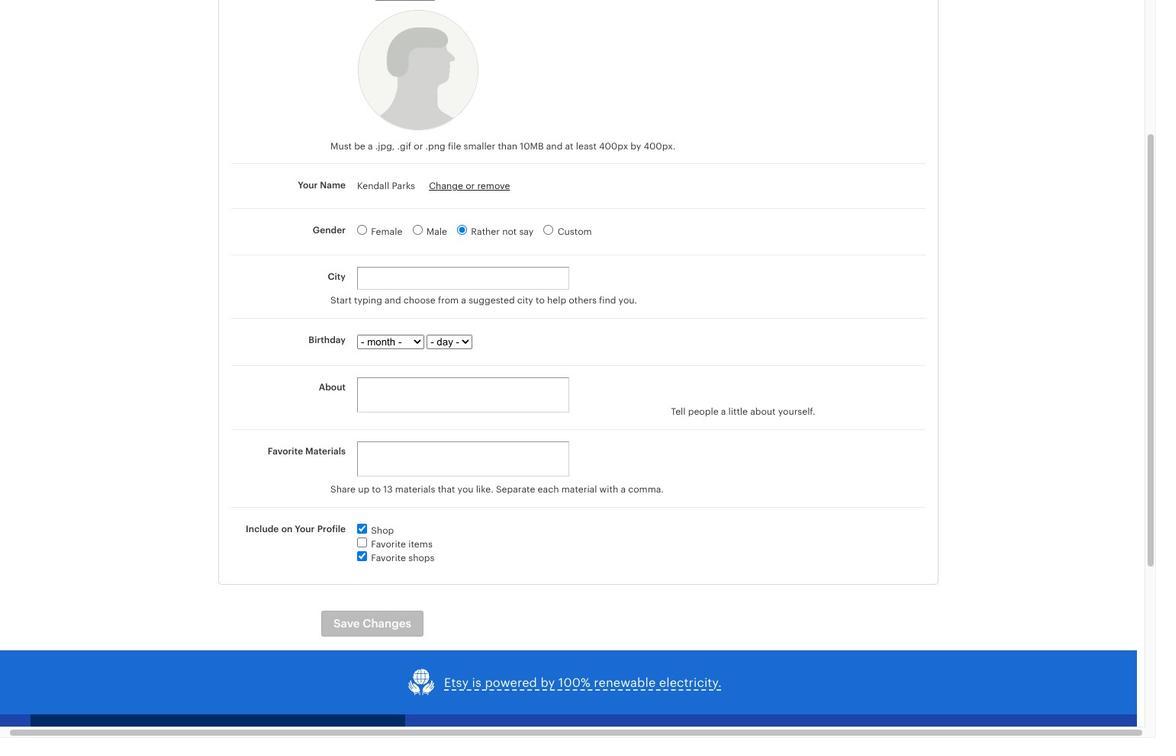 Task type: describe. For each thing, give the bounding box(es) containing it.
about
[[319, 383, 346, 393]]

favorite for favorite items
[[371, 540, 406, 551]]

about
[[751, 407, 776, 417]]

1 vertical spatial to
[[372, 485, 381, 496]]

like.
[[476, 485, 494, 496]]

0 vertical spatial to
[[536, 296, 545, 306]]

typing
[[354, 296, 382, 306]]

a right from
[[461, 296, 466, 306]]

400px.
[[644, 141, 676, 152]]

a right "with"
[[621, 485, 626, 496]]

0 vertical spatial by
[[631, 141, 642, 152]]

female
[[371, 227, 403, 237]]

file
[[448, 141, 461, 152]]

be
[[354, 141, 366, 152]]

etsy
[[444, 676, 469, 691]]

renewable
[[594, 676, 656, 691]]

your profile
[[295, 525, 346, 535]]

each
[[538, 485, 559, 496]]

Male radio
[[413, 225, 423, 235]]

with
[[600, 485, 619, 496]]

tell
[[671, 407, 686, 417]]

Favorite Materials text field
[[357, 442, 570, 477]]

a left little
[[721, 407, 726, 417]]

kendall parks image
[[358, 10, 479, 131]]

help
[[547, 296, 567, 306]]

etsy is powered by 100% renewable electricity. button
[[408, 670, 722, 697]]

shop
[[371, 526, 394, 537]]

find
[[599, 296, 616, 306]]

your name
[[298, 180, 346, 191]]

Female radio
[[357, 225, 367, 235]]

is
[[472, 676, 482, 691]]

city
[[328, 272, 346, 282]]

must
[[331, 141, 352, 152]]

gender
[[313, 225, 346, 236]]

or inside your name group
[[466, 181, 475, 192]]

shops
[[409, 554, 435, 564]]

your
[[298, 180, 318, 191]]

that
[[438, 485, 455, 496]]

custom
[[558, 227, 592, 237]]

Favorite shops checkbox
[[357, 552, 367, 562]]

not
[[502, 227, 517, 237]]

Favorite items checkbox
[[357, 538, 367, 548]]

people
[[688, 407, 719, 417]]

400px
[[599, 141, 628, 152]]

choose
[[404, 296, 436, 306]]

smaller
[[464, 141, 496, 152]]

0 horizontal spatial or
[[414, 141, 423, 152]]

include on your profile
[[246, 525, 346, 535]]

a right be
[[368, 141, 373, 152]]

City text field
[[357, 267, 570, 290]]

.png
[[426, 141, 446, 152]]

Custom radio
[[544, 225, 554, 235]]

materials
[[395, 485, 436, 496]]

rather not say
[[471, 227, 534, 237]]

up
[[358, 485, 370, 496]]

100%
[[559, 676, 591, 691]]

little
[[729, 407, 748, 417]]

footer element
[[405, 715, 1099, 739]]

About text field
[[357, 378, 570, 413]]

13
[[383, 485, 393, 496]]

materials
[[305, 446, 346, 457]]



Task type: vqa. For each thing, say whether or not it's contained in the screenshot.
this to the bottom
no



Task type: locate. For each thing, give the bounding box(es) containing it.
or right .gif
[[414, 141, 423, 152]]

.gif
[[397, 141, 412, 152]]

or
[[414, 141, 423, 152], [466, 181, 475, 192]]

favorite shops
[[371, 554, 435, 564]]

Rather not say radio
[[457, 225, 467, 235]]

items
[[409, 540, 433, 551]]

include on
[[246, 525, 293, 535]]

10mb
[[520, 141, 544, 152]]

favorite
[[268, 446, 303, 457], [371, 540, 406, 551], [371, 554, 406, 564]]

you.
[[619, 296, 638, 306]]

must be a .jpg, .gif or .png file smaller than 10mb and at least 400px by 400px.
[[331, 141, 676, 152]]

by right 400px
[[631, 141, 642, 152]]

say
[[519, 227, 534, 237]]

from
[[438, 296, 459, 306]]

0 horizontal spatial and
[[385, 296, 401, 306]]

or left remove
[[466, 181, 475, 192]]

electricity.
[[659, 676, 722, 691]]

a
[[368, 141, 373, 152], [461, 296, 466, 306], [721, 407, 726, 417], [621, 485, 626, 496]]

others
[[569, 296, 597, 306]]

separate
[[496, 485, 535, 496]]

0 vertical spatial and
[[546, 141, 563, 152]]

name
[[320, 180, 346, 191]]

comma.
[[628, 485, 664, 496]]

change or remove link
[[429, 181, 510, 192]]

1 horizontal spatial to
[[536, 296, 545, 306]]

share up to 13 materials that you like. separate each material with a comma.
[[331, 485, 664, 496]]

1 horizontal spatial or
[[466, 181, 475, 192]]

0 horizontal spatial to
[[372, 485, 381, 496]]

to
[[536, 296, 545, 306], [372, 485, 381, 496]]

2 vertical spatial favorite
[[371, 554, 406, 564]]

by inside button
[[541, 676, 555, 691]]

gender group
[[231, 209, 926, 255]]

start typing and choose from a suggested city to help others find you.
[[331, 296, 638, 306]]

and left at
[[546, 141, 563, 152]]

favorite for favorite shops
[[371, 554, 406, 564]]

.jpg,
[[375, 141, 395, 152]]

1 horizontal spatial by
[[631, 141, 642, 152]]

share
[[331, 485, 356, 496]]

to right city
[[536, 296, 545, 306]]

Shop checkbox
[[357, 525, 367, 534]]

start
[[331, 296, 352, 306]]

to left 13
[[372, 485, 381, 496]]

0 horizontal spatial by
[[541, 676, 555, 691]]

than
[[498, 141, 518, 152]]

you
[[458, 485, 474, 496]]

etsy is powered by 100% renewable electricity.
[[444, 676, 722, 691]]

remove
[[477, 181, 510, 192]]

rather
[[471, 227, 500, 237]]

least
[[576, 141, 597, 152]]

and
[[546, 141, 563, 152], [385, 296, 401, 306]]

birthday
[[309, 335, 346, 346]]

1 vertical spatial by
[[541, 676, 555, 691]]

0 vertical spatial or
[[414, 141, 423, 152]]

1 vertical spatial and
[[385, 296, 401, 306]]

include on your profile group
[[231, 509, 926, 577]]

birthday group
[[231, 319, 926, 354]]

suggested
[[469, 296, 515, 306]]

change
[[429, 181, 463, 192]]

favorite down shop
[[371, 540, 406, 551]]

yourself.
[[778, 407, 816, 417]]

powered
[[485, 676, 537, 691]]

1 horizontal spatial and
[[546, 141, 563, 152]]

1 vertical spatial or
[[466, 181, 475, 192]]

male
[[427, 227, 447, 237]]

at
[[565, 141, 574, 152]]

favorite for favorite materials
[[268, 446, 303, 457]]

favorite left materials
[[268, 446, 303, 457]]

favorite items
[[371, 540, 433, 551]]

and right typing at left top
[[385, 296, 401, 306]]

favorite materials
[[268, 446, 346, 457]]

change or remove
[[429, 181, 510, 192]]

favorite down "favorite items"
[[371, 554, 406, 564]]

None submit
[[321, 612, 424, 638]]

1 vertical spatial favorite
[[371, 540, 406, 551]]

tell people a little about yourself.
[[671, 407, 816, 417]]

material
[[562, 485, 597, 496]]

by
[[631, 141, 642, 152], [541, 676, 555, 691]]

0 vertical spatial favorite
[[268, 446, 303, 457]]

kendall parks
[[357, 181, 418, 192]]

city
[[517, 296, 534, 306]]

your name group
[[231, 164, 926, 208]]

by left 100%
[[541, 676, 555, 691]]



